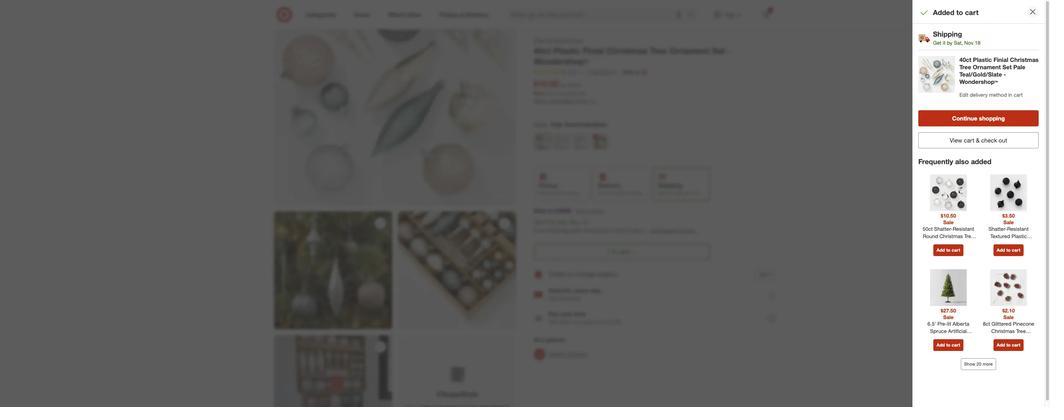 Task type: describe. For each thing, give the bounding box(es) containing it.
add to cart for $10.50
[[937, 248, 960, 253]]

0 horizontal spatial or
[[568, 271, 573, 278]]

ornament inside shop all wondershop 40ct plastic finial christmas tree ornament set - wondershop™
[[669, 45, 710, 56]]

edit location button
[[576, 207, 605, 215]]

at
[[534, 336, 540, 344]]

color
[[534, 121, 548, 128]]

40ct plastic finial christmas tree ornament set - wondershop™, 1 of 7 image
[[274, 0, 516, 206]]

added to cart
[[933, 8, 979, 17]]

shatter-resistant textured plastic christmas tree ornament set 20pc - wondershop™ image
[[990, 175, 1027, 211]]

round
[[923, 233, 938, 240]]

18 inside dialog
[[975, 40, 981, 46]]

)
[[585, 91, 586, 97]]

add for $27.50
[[937, 343, 945, 348]]

shipping
[[547, 227, 570, 234]]

40ct inside 40ct plastic finial christmas tree ornament set pale teal/gold/slate - wondershop™
[[959, 56, 971, 63]]

wondershop
[[554, 37, 583, 43]]

all
[[547, 37, 552, 43]]

with inside 'pay over time with affirm on orders over $100'
[[549, 319, 559, 326]]

set inside 40ct plastic finial christmas tree ornament set pale teal/gold/slate - wondershop™
[[1003, 63, 1012, 71]]

show 20 more button
[[961, 359, 996, 371]]

added
[[933, 8, 954, 17]]

color pale teal/gold/slate
[[534, 121, 607, 128]]

add to cart for $3.50
[[997, 248, 1020, 253]]

search
[[684, 12, 702, 19]]

online
[[574, 98, 588, 105]]

1 vertical spatial by
[[670, 190, 675, 196]]

$10.50 for $10.50 reg $15.00 sale save $ 4.50 ( 30 % off )
[[534, 79, 559, 89]]

215 link
[[534, 68, 584, 77]]

within
[[552, 190, 564, 196]]

1 vertical spatial get
[[658, 190, 665, 196]]

exclusions
[[651, 227, 679, 234]]

20
[[977, 362, 981, 367]]

add to cart button for $2.10
[[994, 340, 1024, 352]]

shopping
[[979, 115, 1005, 122]]

sign in button
[[755, 269, 776, 281]]

sale for $2.10 sale 8ct glittered pinecone christmas tree ornament set - wondershop™
[[1003, 314, 1014, 321]]

teal/gold/slate inside 40ct plastic finial christmas tree ornament set pale teal/gold/slate - wondershop™
[[959, 71, 1002, 78]]

glance
[[546, 336, 565, 344]]

on
[[575, 319, 581, 326]]

show
[[964, 362, 975, 367]]

set inside $2.10 sale 8ct glittered pinecone christmas tree ornament set - wondershop™
[[1015, 336, 1023, 342]]

questions
[[593, 69, 617, 75]]

nov inside get it by sat, nov 18 free shipping with redcard or $35 orders - exclusions apply.
[[570, 219, 580, 226]]

delivery as soon as 6pm today
[[598, 182, 642, 196]]

40ct plastic finial christmas tree ornament set pale teal/gold/slate - wondershop™
[[959, 56, 1039, 85]]

pale inside 40ct plastic finial christmas tree ornament set pale teal/gold/slate - wondershop™
[[1013, 63, 1025, 71]]

manage
[[575, 271, 596, 278]]

$2.10
[[1002, 308, 1015, 314]]

only
[[623, 69, 634, 75]]

orders inside 'pay over time with affirm on orders over $100'
[[582, 319, 597, 326]]

2
[[565, 190, 568, 196]]

pickup ready within 2 hours
[[539, 182, 580, 196]]

in inside sign in button
[[769, 272, 773, 277]]

sale for $3.50 sale
[[1003, 219, 1014, 226]]

50ct
[[923, 226, 933, 232]]

also
[[955, 157, 969, 166]]

reg
[[560, 83, 567, 88]]

to for $2.10
[[1006, 343, 1011, 348]]

frequently also added
[[918, 157, 992, 166]]

method
[[989, 92, 1007, 98]]

save 5% every day with redcard
[[549, 287, 601, 302]]

3
[[589, 69, 592, 75]]

plastic inside shop all wondershop 40ct plastic finial christmas tree ornament set - wondershop™
[[553, 45, 581, 56]]

resistant inside $10.50 sale 50ct shatter-resistant round christmas tree ornament set - wondershop™
[[953, 226, 974, 232]]

christmas inside $2.10 sale 8ct glittered pinecone christmas tree ornament set - wondershop™
[[991, 328, 1015, 335]]

orders inside get it by sat, nov 18 free shipping with redcard or $35 orders - exclusions apply.
[[627, 227, 644, 234]]

get it by sat, nov 18 free shipping with redcard or $35 orders - exclusions apply.
[[534, 219, 696, 234]]

to for $3.50
[[1006, 248, 1011, 253]]

$10.50 sale 50ct shatter-resistant round christmas tree ornament set - wondershop™
[[923, 213, 974, 254]]

wondershop™ inside 40ct plastic finial christmas tree ornament set pale teal/gold/slate - wondershop™
[[959, 78, 998, 85]]

redcard inside the save 5% every day with redcard
[[560, 296, 581, 302]]

1 vertical spatial shipping get it by sat, nov 18
[[658, 182, 699, 196]]

6pm
[[621, 190, 630, 196]]

registry
[[597, 271, 617, 278]]

lit
[[947, 321, 951, 327]]

7
[[769, 8, 772, 12]]

finial inside shop all wondershop 40ct plastic finial christmas tree ornament set - wondershop™
[[583, 45, 604, 56]]

artificial
[[948, 328, 967, 335]]

- inside $2.10 sale 8ct glittered pinecone christmas tree ornament set - wondershop™
[[1024, 336, 1026, 342]]

add for $3.50
[[997, 248, 1005, 253]]

5%
[[564, 287, 573, 295]]

as
[[616, 190, 620, 196]]

resistant inside button
[[567, 351, 589, 358]]

affirm
[[560, 319, 574, 326]]

with inside the save 5% every day with redcard
[[549, 296, 559, 302]]

40ct plastic finial christmas tree ornament set pale teal/gold/slate - wondershop™ image
[[918, 56, 955, 93]]

spruce
[[930, 328, 947, 335]]

$10.50 for $10.50 sale 50ct shatter-resistant round christmas tree ornament set - wondershop™
[[941, 213, 956, 219]]

pay over time with affirm on orders over $100
[[549, 311, 621, 326]]

exclusions apply. link
[[651, 227, 696, 234]]

1 vertical spatial teal/gold/slate
[[565, 121, 607, 128]]

create or manage registry
[[549, 271, 617, 278]]

when
[[534, 98, 547, 105]]

or inside get it by sat, nov 18 free shipping with redcard or $35 orders - exclusions apply.
[[609, 227, 614, 234]]

3 questions
[[589, 69, 617, 75]]

view
[[950, 137, 962, 144]]

&
[[976, 137, 980, 144]]

christmas inside shop all wondershop 40ct plastic finial christmas tree ornament set - wondershop™
[[607, 45, 648, 56]]

save
[[549, 287, 562, 295]]

1 horizontal spatial over
[[599, 319, 608, 326]]

wondershop™ inside $2.10 sale 8ct glittered pinecone christmas tree ornament set - wondershop™
[[993, 343, 1025, 349]]

every
[[574, 287, 589, 295]]

1 vertical spatial shipping
[[658, 182, 682, 189]]

pay
[[549, 311, 559, 318]]

ship to 94806
[[534, 207, 571, 215]]

$27.50 sale 6.5' pre-lit alberta spruce artificial christmas tree - wondershop™
[[928, 308, 969, 349]]

1 vertical spatial 18
[[694, 190, 699, 196]]

add to cart for $27.50
[[937, 343, 960, 348]]

christmas inside '$27.50 sale 6.5' pre-lit alberta spruce artificial christmas tree - wondershop™'
[[930, 336, 953, 342]]

finial inside 40ct plastic finial christmas tree ornament set pale teal/gold/slate - wondershop™
[[994, 56, 1008, 63]]

at
[[635, 69, 640, 75]]

94806
[[555, 207, 571, 215]]

shatter- inside $10.50 sale 50ct shatter-resistant round christmas tree ornament set - wondershop™
[[934, 226, 953, 232]]

nov inside dialog
[[964, 40, 973, 46]]

time
[[574, 311, 586, 318]]

only at
[[623, 69, 640, 75]]

edit location
[[576, 208, 605, 214]]

215
[[568, 69, 577, 75]]

in inside dialog
[[1008, 92, 1012, 98]]

ornament inside $2.10 sale 8ct glittered pinecone christmas tree ornament set - wondershop™
[[991, 336, 1014, 342]]

at a glance
[[534, 336, 565, 344]]

wondershop™ for lit
[[932, 343, 964, 349]]

redcard inside get it by sat, nov 18 free shipping with redcard or $35 orders - exclusions apply.
[[584, 227, 607, 234]]

- inside get it by sat, nov 18 free shipping with redcard or $35 orders - exclusions apply.
[[645, 227, 648, 234]]

6.5' pre-lit alberta spruce artificial christmas tree - wondershop™ image
[[930, 270, 967, 306]]

$2.10 sale 8ct glittered pinecone christmas tree ornament set - wondershop™
[[983, 308, 1034, 349]]

add for $2.10
[[997, 343, 1005, 348]]

today
[[631, 190, 642, 196]]

$10.50 reg $15.00 sale save $ 4.50 ( 30 % off )
[[534, 79, 586, 97]]



Task type: locate. For each thing, give the bounding box(es) containing it.
What can we help you find? suggestions appear below search field
[[506, 7, 689, 23]]

by up 'shipping' in the right bottom of the page
[[550, 219, 556, 226]]

wondershop™ inside shop all wondershop 40ct plastic finial christmas tree ornament set - wondershop™
[[534, 56, 589, 66]]

pinecone
[[1013, 321, 1034, 327]]

candy champagne image
[[554, 134, 569, 149]]

shop
[[534, 37, 546, 43]]

it inside dialog
[[943, 40, 946, 46]]

$100
[[610, 319, 621, 326]]

- inside 40ct plastic finial christmas tree ornament set pale teal/gold/slate - wondershop™
[[1004, 71, 1006, 78]]

(
[[568, 91, 569, 97]]

1 horizontal spatial or
[[609, 227, 614, 234]]

photo from @gala_mk85, 4 of 7 image
[[274, 336, 392, 408]]

0 horizontal spatial shipping get it by sat, nov 18
[[658, 182, 699, 196]]

cart
[[965, 8, 979, 17], [1014, 92, 1023, 98], [964, 137, 974, 144], [952, 248, 960, 253], [1012, 248, 1020, 253], [952, 343, 960, 348], [1012, 343, 1020, 348]]

with
[[571, 227, 582, 234]]

shatter- up round
[[934, 226, 953, 232]]

wondershop™ up delivery
[[959, 78, 998, 85]]

tree inside $2.10 sale 8ct glittered pinecone christmas tree ornament set - wondershop™
[[1016, 328, 1026, 335]]

0 vertical spatial 40ct
[[534, 45, 551, 56]]

view cart & check out link
[[918, 132, 1039, 148]]

out
[[999, 137, 1007, 144]]

free
[[534, 227, 545, 234]]

0 vertical spatial nov
[[964, 40, 973, 46]]

0 horizontal spatial sat,
[[558, 219, 568, 226]]

40ct inside shop all wondershop 40ct plastic finial christmas tree ornament set - wondershop™
[[534, 45, 551, 56]]

save
[[546, 91, 555, 97]]

plastic inside 40ct plastic finial christmas tree ornament set pale teal/gold/slate - wondershop™
[[973, 56, 992, 63]]

shatter- inside button
[[549, 351, 567, 358]]

1 vertical spatial edit
[[576, 208, 585, 214]]

edit for edit delivery method in cart
[[959, 92, 968, 98]]

add to cart button for $27.50
[[933, 340, 964, 352]]

1 horizontal spatial nov
[[685, 190, 693, 196]]

sale inside $10.50 reg $15.00 sale save $ 4.50 ( 30 % off )
[[534, 90, 544, 97]]

teal/gold/slate up pink/champagne icon
[[565, 121, 607, 128]]

with down pay
[[549, 319, 559, 326]]

2 vertical spatial nov
[[570, 219, 580, 226]]

0 horizontal spatial pale
[[551, 121, 563, 128]]

edit left location
[[576, 208, 585, 214]]

get
[[933, 40, 941, 46], [658, 190, 665, 196], [534, 219, 543, 226]]

1 vertical spatial in
[[769, 272, 773, 277]]

sale down the 50ct shatter-resistant round christmas tree ornament set - wondershop™ image
[[943, 219, 954, 226]]

8ct glittered pinecone christmas tree ornament set - wondershop™ image
[[990, 270, 1027, 306]]

sale for $27.50 sale 6.5' pre-lit alberta spruce artificial christmas tree - wondershop™
[[943, 314, 954, 321]]

0 horizontal spatial teal/gold/slate
[[565, 121, 607, 128]]

2 vertical spatial get
[[534, 219, 543, 226]]

sale down $27.50 at the bottom
[[943, 314, 954, 321]]

continue shopping
[[952, 115, 1005, 122]]

2 horizontal spatial nov
[[964, 40, 973, 46]]

orders right the $35
[[627, 227, 644, 234]]

continue shopping button
[[918, 110, 1039, 126]]

2 vertical spatial sat,
[[558, 219, 568, 226]]

add down 'glittered'
[[997, 343, 1005, 348]]

check
[[981, 137, 997, 144]]

added
[[971, 157, 992, 166]]

when purchased online
[[534, 98, 588, 105]]

0 vertical spatial finial
[[583, 45, 604, 56]]

0 horizontal spatial resistant
[[567, 351, 589, 358]]

1 vertical spatial with
[[549, 319, 559, 326]]

- inside $10.50 sale 50ct shatter-resistant round christmas tree ornament set - wondershop™
[[964, 241, 966, 247]]

sat, inside dialog
[[954, 40, 963, 46]]

add to cart button for $10.50
[[933, 245, 964, 257]]

edit inside edit location button
[[576, 208, 585, 214]]

40ct plastic finial christmas tree ornament set - wondershop™, 2 of 7 image
[[274, 212, 392, 330]]

1 vertical spatial plastic
[[973, 56, 992, 63]]

1 vertical spatial pale
[[551, 121, 563, 128]]

to for $27.50
[[946, 343, 950, 348]]

off
[[580, 91, 585, 97]]

add to cart button down round
[[933, 245, 964, 257]]

delivery
[[598, 182, 621, 189]]

0 vertical spatial plastic
[[553, 45, 581, 56]]

add down $3.50 sale
[[997, 248, 1005, 253]]

redcard down 5%
[[560, 296, 581, 302]]

1 vertical spatial over
[[599, 319, 608, 326]]

more
[[983, 362, 993, 367]]

or
[[609, 227, 614, 234], [568, 271, 573, 278]]

2 horizontal spatial sat,
[[954, 40, 963, 46]]

%
[[574, 91, 578, 97]]

sat, inside get it by sat, nov 18 free shipping with redcard or $35 orders - exclusions apply.
[[558, 219, 568, 226]]

set inside shop all wondershop 40ct plastic finial christmas tree ornament set - wondershop™
[[712, 45, 725, 56]]

0 vertical spatial shatter-
[[934, 226, 953, 232]]

1 horizontal spatial shatter-
[[934, 226, 953, 232]]

0 vertical spatial 18
[[975, 40, 981, 46]]

$3.50 sale
[[1002, 213, 1015, 226]]

shatter-
[[934, 226, 953, 232], [549, 351, 567, 358]]

pre-
[[938, 321, 947, 327]]

2 vertical spatial by
[[550, 219, 556, 226]]

40ct down shop
[[534, 45, 551, 56]]

0 vertical spatial it
[[943, 40, 946, 46]]

shipping inside dialog
[[933, 30, 962, 38]]

0 vertical spatial $10.50
[[534, 79, 559, 89]]

by inside get it by sat, nov 18 free shipping with redcard or $35 orders - exclusions apply.
[[550, 219, 556, 226]]

search button
[[684, 7, 702, 24]]

redcard right with
[[584, 227, 607, 234]]

18
[[975, 40, 981, 46], [694, 190, 699, 196], [582, 219, 588, 226]]

0 vertical spatial redcard
[[584, 227, 607, 234]]

$3.50
[[1002, 213, 1015, 219]]

wondershop™ down 'glittered'
[[993, 343, 1025, 349]]

or left the $35
[[609, 227, 614, 234]]

orders
[[627, 227, 644, 234], [582, 319, 597, 326]]

shatter-resistant button
[[534, 347, 589, 363]]

- inside '$27.50 sale 6.5' pre-lit alberta spruce artificial christmas tree - wondershop™'
[[965, 336, 967, 342]]

2 vertical spatial 18
[[582, 219, 588, 226]]

tree inside $10.50 sale 50ct shatter-resistant round christmas tree ornament set - wondershop™
[[964, 233, 974, 240]]

get right today
[[658, 190, 665, 196]]

get down added
[[933, 40, 941, 46]]

ornament inside $10.50 sale 50ct shatter-resistant round christmas tree ornament set - wondershop™
[[931, 241, 954, 247]]

wondershop™ down round
[[932, 248, 964, 254]]

0 vertical spatial shipping get it by sat, nov 18
[[933, 30, 981, 46]]

$15.00
[[568, 83, 581, 88]]

sale down "$3.50"
[[1003, 219, 1014, 226]]

0 vertical spatial by
[[947, 40, 953, 46]]

edit inside dialog
[[959, 92, 968, 98]]

add to cart down artificial
[[937, 343, 960, 348]]

add to cart button down $3.50 sale
[[994, 245, 1024, 257]]

continue
[[952, 115, 977, 122]]

wondershop™ down artificial
[[932, 343, 964, 349]]

1 vertical spatial finial
[[994, 56, 1008, 63]]

plastic
[[553, 45, 581, 56], [973, 56, 992, 63]]

add down round
[[937, 248, 945, 253]]

40ct
[[534, 45, 551, 56], [959, 56, 971, 63]]

2 vertical spatial it
[[545, 219, 548, 226]]

get inside dialog
[[933, 40, 941, 46]]

0 horizontal spatial plastic
[[553, 45, 581, 56]]

add down 'spruce'
[[937, 343, 945, 348]]

it right today
[[666, 190, 669, 196]]

set inside $10.50 sale 50ct shatter-resistant round christmas tree ornament set - wondershop™
[[955, 241, 963, 247]]

8ct
[[983, 321, 990, 327]]

ornament
[[669, 45, 710, 56], [973, 63, 1001, 71], [931, 241, 954, 247], [991, 336, 1014, 342]]

christmas inside $10.50 sale 50ct shatter-resistant round christmas tree ornament set - wondershop™
[[940, 233, 963, 240]]

1 vertical spatial orders
[[582, 319, 597, 326]]

3 questions link
[[586, 68, 617, 76]]

add to cart button down artificial
[[933, 340, 964, 352]]

0 vertical spatial sat,
[[954, 40, 963, 46]]

ready
[[539, 190, 551, 196]]

0 vertical spatial in
[[1008, 92, 1012, 98]]

by
[[947, 40, 953, 46], [670, 190, 675, 196], [550, 219, 556, 226]]

pale
[[1013, 63, 1025, 71], [551, 121, 563, 128]]

or right create
[[568, 271, 573, 278]]

1 vertical spatial shatter-
[[549, 351, 567, 358]]

0 horizontal spatial over
[[560, 311, 572, 318]]

plastic down wondershop
[[553, 45, 581, 56]]

1 horizontal spatial redcard
[[584, 227, 607, 234]]

1 horizontal spatial plastic
[[973, 56, 992, 63]]

0 vertical spatial teal/gold/slate
[[959, 71, 1002, 78]]

as
[[598, 190, 603, 196]]

1 horizontal spatial finial
[[994, 56, 1008, 63]]

finial up method
[[994, 56, 1008, 63]]

0 horizontal spatial finial
[[583, 45, 604, 56]]

1 horizontal spatial teal/gold/slate
[[959, 71, 1002, 78]]

sale inside $10.50 sale 50ct shatter-resistant round christmas tree ornament set - wondershop™
[[943, 219, 954, 226]]

wondershop™ for resistant
[[932, 248, 964, 254]]

0 vertical spatial with
[[549, 296, 559, 302]]

sale up when
[[534, 90, 544, 97]]

2 horizontal spatial it
[[943, 40, 946, 46]]

finial up 3
[[583, 45, 604, 56]]

$10.50 up the save
[[534, 79, 559, 89]]

sign in
[[759, 272, 773, 277]]

red/green/gold image
[[592, 134, 608, 149]]

ship
[[534, 207, 546, 215]]

40ct right 40ct plastic finial christmas tree ornament set pale teal/gold/slate - wondershop™ image
[[959, 56, 971, 63]]

0 horizontal spatial shatter-
[[549, 351, 567, 358]]

in right 'sign'
[[769, 272, 773, 277]]

to
[[956, 8, 963, 17], [548, 207, 554, 215], [946, 248, 950, 253], [1006, 248, 1011, 253], [946, 343, 950, 348], [1006, 343, 1011, 348]]

hours
[[569, 190, 580, 196]]

$10.50 down the 50ct shatter-resistant round christmas tree ornament set - wondershop™ image
[[941, 213, 956, 219]]

1 horizontal spatial edit
[[959, 92, 968, 98]]

2 horizontal spatial 18
[[975, 40, 981, 46]]

0 horizontal spatial 40ct
[[534, 45, 551, 56]]

alberta
[[953, 321, 969, 327]]

apply.
[[680, 227, 696, 234]]

1 vertical spatial it
[[666, 190, 669, 196]]

wondershop™ up 215 link
[[534, 56, 589, 66]]

add to cart
[[937, 248, 960, 253], [997, 248, 1020, 253], [937, 343, 960, 348], [997, 343, 1020, 348]]

0 horizontal spatial 18
[[582, 219, 588, 226]]

0 vertical spatial pale
[[1013, 63, 1025, 71]]

get inside get it by sat, nov 18 free shipping with redcard or $35 orders - exclusions apply.
[[534, 219, 543, 226]]

1 horizontal spatial pale
[[1013, 63, 1025, 71]]

day
[[591, 287, 601, 295]]

wondershop™ inside $10.50 sale 50ct shatter-resistant round christmas tree ornament set - wondershop™
[[932, 248, 964, 254]]

1 horizontal spatial orders
[[627, 227, 644, 234]]

teal/gold/slate up delivery
[[959, 71, 1002, 78]]

0 vertical spatial resistant
[[953, 226, 974, 232]]

0 vertical spatial over
[[560, 311, 572, 318]]

18 inside get it by sat, nov 18 free shipping with redcard or $35 orders - exclusions apply.
[[582, 219, 588, 226]]

1 vertical spatial or
[[568, 271, 573, 278]]

ornament down round
[[931, 241, 954, 247]]

glittered
[[992, 321, 1011, 327]]

1 horizontal spatial get
[[658, 190, 665, 196]]

add to cart down 'glittered'
[[997, 343, 1020, 348]]

1 horizontal spatial $10.50
[[941, 213, 956, 219]]

to for $10.50
[[946, 248, 950, 253]]

1 horizontal spatial it
[[666, 190, 669, 196]]

0 horizontal spatial in
[[769, 272, 773, 277]]

1 horizontal spatial 18
[[694, 190, 699, 196]]

0 horizontal spatial get
[[534, 219, 543, 226]]

over up affirm
[[560, 311, 572, 318]]

0 horizontal spatial nov
[[570, 219, 580, 226]]

0 horizontal spatial edit
[[576, 208, 585, 214]]

1 horizontal spatial resistant
[[953, 226, 974, 232]]

sale inside $3.50 sale
[[1003, 219, 1014, 226]]

2 with from the top
[[549, 319, 559, 326]]

1 vertical spatial nov
[[685, 190, 693, 196]]

orders right "on"
[[582, 319, 597, 326]]

frequently
[[918, 157, 953, 166]]

1 vertical spatial 40ct
[[959, 56, 971, 63]]

edit left delivery
[[959, 92, 968, 98]]

$
[[556, 91, 558, 97]]

1 vertical spatial resistant
[[567, 351, 589, 358]]

sale
[[534, 90, 544, 97], [943, 219, 954, 226], [1003, 219, 1014, 226], [943, 314, 954, 321], [1003, 314, 1014, 321]]

christmas
[[607, 45, 648, 56], [1010, 56, 1039, 63], [940, 233, 963, 240], [991, 328, 1015, 335], [930, 336, 953, 342]]

6.5'
[[928, 321, 936, 327]]

shatter-resistant
[[549, 351, 589, 358]]

pale teal/gold/slate image
[[535, 134, 550, 149]]

0 vertical spatial get
[[933, 40, 941, 46]]

finial
[[583, 45, 604, 56], [994, 56, 1008, 63]]

$10.50 inside $10.50 reg $15.00 sale save $ 4.50 ( 30 % off )
[[534, 79, 559, 89]]

0 horizontal spatial by
[[550, 219, 556, 226]]

edit for edit location
[[576, 208, 585, 214]]

7 link
[[758, 7, 775, 23]]

50ct shatter-resistant round christmas tree ornament set - wondershop™ image
[[930, 175, 967, 211]]

christmas inside 40ct plastic finial christmas tree ornament set pale teal/gold/slate - wondershop™
[[1010, 56, 1039, 63]]

0 vertical spatial shipping
[[933, 30, 962, 38]]

pink/champagne image
[[573, 134, 589, 149]]

tree inside '$27.50 sale 6.5' pre-lit alberta spruce artificial christmas tree - wondershop™'
[[954, 336, 964, 342]]

add for $10.50
[[937, 248, 945, 253]]

tree
[[650, 45, 667, 56], [959, 63, 971, 71], [964, 233, 974, 240], [1016, 328, 1026, 335], [954, 336, 964, 342]]

resistant down "on"
[[567, 351, 589, 358]]

1 vertical spatial redcard
[[560, 296, 581, 302]]

it down added
[[943, 40, 946, 46]]

add to cart button down 'glittered'
[[994, 340, 1024, 352]]

view cart & check out
[[950, 137, 1007, 144]]

0 horizontal spatial shipping
[[658, 182, 682, 189]]

sat,
[[954, 40, 963, 46], [676, 190, 684, 196], [558, 219, 568, 226]]

#targetstyle preview 1 image
[[450, 367, 465, 382]]

it up free
[[545, 219, 548, 226]]

add to cart for $2.10
[[997, 343, 1020, 348]]

in
[[1008, 92, 1012, 98], [769, 272, 773, 277]]

it
[[943, 40, 946, 46], [666, 190, 669, 196], [545, 219, 548, 226]]

resistant right 50ct
[[953, 226, 974, 232]]

1 horizontal spatial shipping
[[933, 30, 962, 38]]

add to cart down round
[[937, 248, 960, 253]]

wondershop™ for plastic
[[534, 56, 589, 66]]

0 horizontal spatial $10.50
[[534, 79, 559, 89]]

wondershop™ inside '$27.50 sale 6.5' pre-lit alberta spruce artificial christmas tree - wondershop™'
[[932, 343, 964, 349]]

1 vertical spatial sat,
[[676, 190, 684, 196]]

add to cart down $3.50 sale
[[997, 248, 1020, 253]]

soon
[[605, 190, 614, 196]]

ornament down search button
[[669, 45, 710, 56]]

1 with from the top
[[549, 296, 559, 302]]

get up free
[[534, 219, 543, 226]]

delivery
[[970, 92, 988, 98]]

with down save
[[549, 296, 559, 302]]

edit delivery method in cart
[[959, 92, 1023, 98]]

40ct plastic finial christmas tree ornament set - wondershop™, 3 of 7 image
[[398, 212, 516, 330]]

sale for $10.50 sale 50ct shatter-resistant round christmas tree ornament set - wondershop™
[[943, 219, 954, 226]]

0 vertical spatial or
[[609, 227, 614, 234]]

in right method
[[1008, 92, 1012, 98]]

by down added
[[947, 40, 953, 46]]

1 horizontal spatial in
[[1008, 92, 1012, 98]]

ornament down 'glittered'
[[991, 336, 1014, 342]]

2 horizontal spatial by
[[947, 40, 953, 46]]

30
[[569, 91, 574, 97]]

1 horizontal spatial by
[[670, 190, 675, 196]]

dialog containing added to cart
[[913, 0, 1050, 408]]

it inside get it by sat, nov 18 free shipping with redcard or $35 orders - exclusions apply.
[[545, 219, 548, 226]]

sale down $2.10
[[1003, 314, 1014, 321]]

sale inside '$27.50 sale 6.5' pre-lit alberta spruce artificial christmas tree - wondershop™'
[[943, 314, 954, 321]]

purchased
[[549, 98, 573, 105]]

ornament up edit delivery method in cart
[[973, 63, 1001, 71]]

tree inside 40ct plastic finial christmas tree ornament set pale teal/gold/slate - wondershop™
[[959, 63, 971, 71]]

0 horizontal spatial redcard
[[560, 296, 581, 302]]

1 horizontal spatial sat,
[[676, 190, 684, 196]]

0 vertical spatial edit
[[959, 92, 968, 98]]

- inside shop all wondershop 40ct plastic finial christmas tree ornament set - wondershop™
[[728, 45, 731, 56]]

by right today
[[670, 190, 675, 196]]

1 horizontal spatial shipping get it by sat, nov 18
[[933, 30, 981, 46]]

resistant
[[953, 226, 974, 232], [567, 351, 589, 358]]

sale inside $2.10 sale 8ct glittered pinecone christmas tree ornament set - wondershop™
[[1003, 314, 1014, 321]]

$10.50 inside $10.50 sale 50ct shatter-resistant round christmas tree ornament set - wondershop™
[[941, 213, 956, 219]]

dialog
[[913, 0, 1050, 408]]

add to cart button for $3.50
[[994, 245, 1024, 257]]

ornament inside 40ct plastic finial christmas tree ornament set pale teal/gold/slate - wondershop™
[[973, 63, 1001, 71]]

1 horizontal spatial 40ct
[[959, 56, 971, 63]]

0 horizontal spatial orders
[[582, 319, 597, 326]]

by inside dialog
[[947, 40, 953, 46]]

0 horizontal spatial it
[[545, 219, 548, 226]]

2 horizontal spatial get
[[933, 40, 941, 46]]

tree inside shop all wondershop 40ct plastic finial christmas tree ornament set - wondershop™
[[650, 45, 667, 56]]

plastic up delivery
[[973, 56, 992, 63]]

over left $100
[[599, 319, 608, 326]]

shatter- down glance
[[549, 351, 567, 358]]

edit
[[959, 92, 968, 98], [576, 208, 585, 214]]



Task type: vqa. For each thing, say whether or not it's contained in the screenshot.


